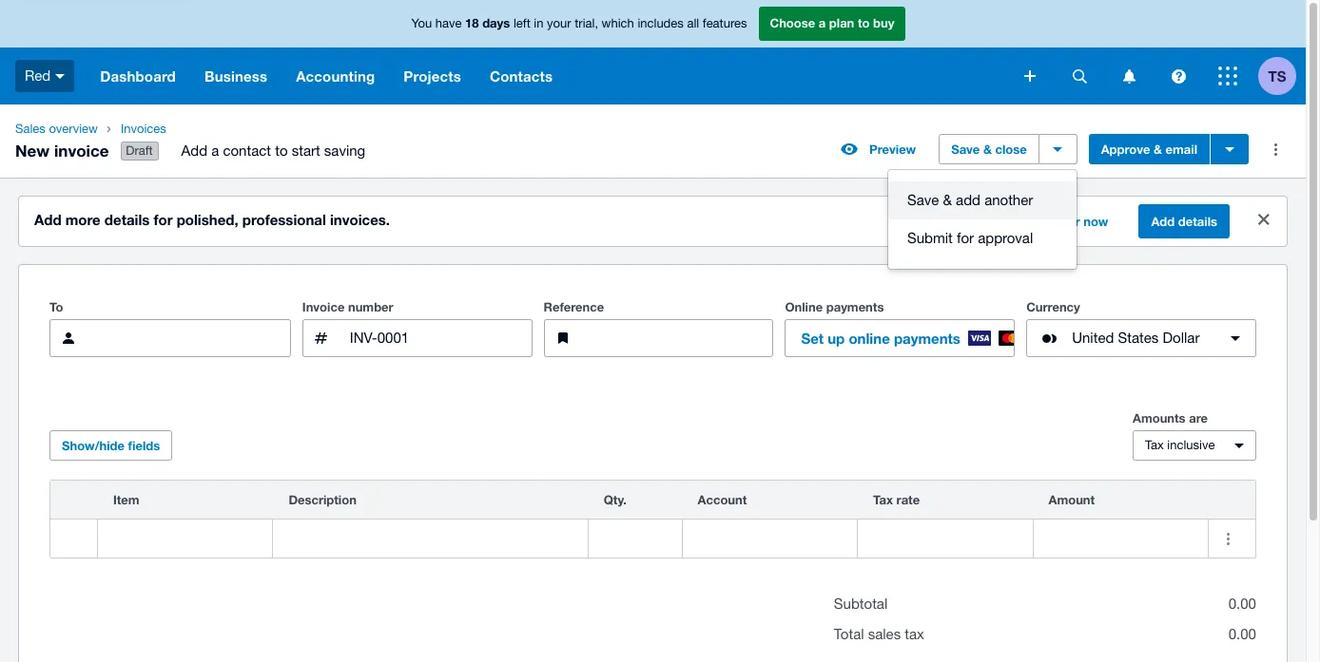 Task type: locate. For each thing, give the bounding box(es) containing it.
amounts are
[[1133, 411, 1208, 426]]

to left buy
[[858, 15, 870, 31]]

a left plan
[[819, 15, 826, 31]]

0 horizontal spatial svg image
[[1072, 69, 1087, 83]]

0 vertical spatial 0.00
[[1229, 596, 1256, 613]]

tax inside invoice line item list element
[[873, 493, 893, 508]]

& inside button
[[943, 192, 952, 208]]

add for add a contact to start saving
[[181, 143, 207, 159]]

save for save & close
[[951, 142, 980, 157]]

1 horizontal spatial details
[[1178, 214, 1217, 229]]

save & add another
[[907, 192, 1033, 208]]

sales overview link
[[8, 120, 105, 139]]

2 horizontal spatial &
[[1154, 142, 1162, 157]]

invoice
[[302, 300, 345, 315]]

invoice
[[54, 140, 109, 160]]

your
[[547, 16, 571, 31]]

2 horizontal spatial svg image
[[1218, 67, 1237, 86]]

1 horizontal spatial &
[[983, 142, 992, 157]]

united states dollar
[[1072, 330, 1200, 346]]

0 vertical spatial save
[[951, 142, 980, 157]]

1 horizontal spatial to
[[858, 15, 870, 31]]

add for add more details for polished, professional invoices.
[[34, 211, 61, 228]]

in
[[534, 16, 544, 31]]

are
[[1189, 411, 1208, 426]]

tax down amounts
[[1145, 439, 1164, 453]]

fields
[[128, 439, 160, 454]]

svg image
[[1218, 67, 1237, 86], [1024, 70, 1036, 82], [55, 74, 65, 79]]

set
[[801, 330, 824, 347]]

new
[[15, 140, 50, 160]]

payments up online
[[826, 300, 884, 315]]

dashboard link
[[86, 48, 190, 105]]

0 horizontal spatial save
[[907, 192, 939, 208]]

add right now
[[1151, 214, 1175, 229]]

add a contact to start saving
[[181, 143, 365, 159]]

add details button
[[1139, 205, 1230, 239]]

1 svg image from the left
[[1072, 69, 1087, 83]]

a inside banner
[[819, 15, 826, 31]]

tax rate
[[873, 493, 920, 508]]

approve & email button
[[1089, 134, 1210, 165]]

payments inside set up online payments popup button
[[894, 330, 960, 347]]

sales overview
[[15, 122, 98, 136]]

2 horizontal spatial svg image
[[1171, 69, 1185, 83]]

features
[[703, 16, 747, 31]]

list box
[[888, 170, 1077, 269]]

0 horizontal spatial to
[[275, 143, 288, 159]]

1 vertical spatial payments
[[894, 330, 960, 347]]

number
[[348, 300, 393, 315]]

Quantity field
[[588, 521, 681, 557]]

rate
[[896, 493, 920, 508]]

save up the submit on the top
[[907, 192, 939, 208]]

1 horizontal spatial add
[[181, 143, 207, 159]]

set up online payments button
[[785, 320, 1021, 358]]

1 vertical spatial to
[[275, 143, 288, 159]]

save inside save & close button
[[951, 142, 980, 157]]

contact element
[[49, 320, 291, 358]]

svg image left the ts
[[1218, 67, 1237, 86]]

Invoice number text field
[[348, 321, 531, 357]]

1 horizontal spatial for
[[957, 230, 974, 246]]

projects
[[404, 68, 461, 85]]

red button
[[0, 48, 86, 105]]

to
[[858, 15, 870, 31], [275, 143, 288, 159]]

add
[[956, 192, 981, 208]]

to for plan
[[858, 15, 870, 31]]

inclusive
[[1167, 439, 1215, 453]]

for
[[154, 211, 173, 228], [1064, 214, 1080, 229], [957, 230, 974, 246]]

currency
[[1026, 300, 1080, 315]]

& inside button
[[983, 142, 992, 157]]

0 horizontal spatial a
[[211, 143, 219, 159]]

details
[[104, 211, 150, 228], [1178, 214, 1217, 229]]

united states dollar button
[[1026, 320, 1256, 358]]

tax
[[1145, 439, 1164, 453], [873, 493, 893, 508]]

0 vertical spatial to
[[858, 15, 870, 31]]

qty.
[[604, 493, 627, 508]]

& left add on the right top
[[943, 192, 952, 208]]

details right more
[[104, 211, 150, 228]]

draft
[[126, 144, 153, 158]]

0 horizontal spatial tax
[[873, 493, 893, 508]]

add inside add details button
[[1151, 214, 1175, 229]]

amount
[[1049, 493, 1095, 508]]

tax inside popup button
[[1145, 439, 1164, 453]]

invoices
[[121, 122, 166, 136]]

0 horizontal spatial payments
[[826, 300, 884, 315]]

new invoice
[[15, 140, 109, 160]]

to left 'start'
[[275, 143, 288, 159]]

contacts button
[[476, 48, 567, 105]]

add left more
[[34, 211, 61, 228]]

more line item options element
[[1209, 481, 1255, 519]]

group
[[888, 170, 1077, 269]]

Inventory item text field
[[98, 521, 272, 557]]

None field
[[98, 520, 272, 558]]

for left polished,
[[154, 211, 173, 228]]

save inside save & add another button
[[907, 192, 939, 208]]

up
[[828, 330, 845, 347]]

1 vertical spatial a
[[211, 143, 219, 159]]

plan
[[829, 15, 854, 31]]

add left contact
[[181, 143, 207, 159]]

a left contact
[[211, 143, 219, 159]]

svg image
[[1072, 69, 1087, 83], [1123, 69, 1135, 83], [1171, 69, 1185, 83]]

a for contact
[[211, 143, 219, 159]]

save left close
[[951, 142, 980, 157]]

0 horizontal spatial add
[[34, 211, 61, 228]]

now
[[1083, 214, 1108, 229]]

sales
[[868, 627, 901, 643]]

trial,
[[575, 16, 598, 31]]

0.00 for subtotal
[[1229, 596, 1256, 613]]

1 horizontal spatial svg image
[[1123, 69, 1135, 83]]

1 0.00 from the top
[[1229, 596, 1256, 613]]

1 horizontal spatial tax
[[1145, 439, 1164, 453]]

1 vertical spatial tax
[[873, 493, 893, 508]]

all
[[687, 16, 699, 31]]

approval
[[978, 230, 1033, 246]]

& for email
[[1154, 142, 1162, 157]]

0 horizontal spatial &
[[943, 192, 952, 208]]

polished,
[[177, 211, 238, 228]]

2 0.00 from the top
[[1229, 627, 1256, 643]]

1 horizontal spatial payments
[[894, 330, 960, 347]]

18
[[465, 15, 479, 31]]

for left now
[[1064, 214, 1080, 229]]

close
[[995, 142, 1027, 157]]

& left close
[[983, 142, 992, 157]]

2 horizontal spatial add
[[1151, 214, 1175, 229]]

business button
[[190, 48, 282, 105]]

contact
[[223, 143, 271, 159]]

add more details for polished, professional invoices. status
[[19, 197, 1287, 246]]

0 vertical spatial payments
[[826, 300, 884, 315]]

professional
[[242, 211, 326, 228]]

0 vertical spatial tax
[[1145, 439, 1164, 453]]

0.00
[[1229, 596, 1256, 613], [1229, 627, 1256, 643]]

contacts
[[490, 68, 553, 85]]

& left the email in the top right of the page
[[1154, 142, 1162, 157]]

business
[[204, 68, 267, 85]]

details left close image
[[1178, 214, 1217, 229]]

1 horizontal spatial save
[[951, 142, 980, 157]]

0.00 for total sales tax
[[1229, 627, 1256, 643]]

item
[[113, 493, 139, 508]]

1 vertical spatial save
[[907, 192, 939, 208]]

payments
[[826, 300, 884, 315], [894, 330, 960, 347]]

submit
[[907, 230, 953, 246]]

1 horizontal spatial a
[[819, 15, 826, 31]]

accounting
[[296, 68, 375, 85]]

svg image up close
[[1024, 70, 1036, 82]]

& inside button
[[1154, 142, 1162, 157]]

for right the submit on the top
[[957, 230, 974, 246]]

projects button
[[389, 48, 476, 105]]

banner
[[0, 0, 1306, 105]]

0 vertical spatial a
[[819, 15, 826, 31]]

tax left rate
[[873, 493, 893, 508]]

svg image right red
[[55, 74, 65, 79]]

& for add
[[943, 192, 952, 208]]

2 horizontal spatial for
[[1064, 214, 1080, 229]]

0 horizontal spatial svg image
[[55, 74, 65, 79]]

submit for approval
[[907, 230, 1033, 246]]

payments right online
[[894, 330, 960, 347]]

add
[[181, 143, 207, 159], [34, 211, 61, 228], [1151, 214, 1175, 229]]

save & add another button
[[888, 182, 1077, 220]]

To text field
[[95, 321, 290, 357]]

1 vertical spatial 0.00
[[1229, 627, 1256, 643]]

to
[[49, 300, 63, 315]]

save & close button
[[939, 134, 1039, 165]]



Task type: describe. For each thing, give the bounding box(es) containing it.
2 svg image from the left
[[1123, 69, 1135, 83]]

add for add details
[[1151, 214, 1175, 229]]

ts
[[1268, 67, 1286, 84]]

tax inclusive
[[1145, 439, 1215, 453]]

list box containing save & add another
[[888, 170, 1077, 269]]

invoices.
[[330, 211, 390, 228]]

invoice line item list element
[[49, 480, 1256, 559]]

for for skip for now
[[1064, 214, 1080, 229]]

group containing save & add another
[[888, 170, 1077, 269]]

skip for now button
[[1023, 206, 1120, 237]]

which
[[602, 16, 634, 31]]

details inside add details button
[[1178, 214, 1217, 229]]

overview
[[49, 122, 98, 136]]

dollar
[[1163, 330, 1200, 346]]

total
[[834, 627, 864, 643]]

to for contact
[[275, 143, 288, 159]]

1 horizontal spatial svg image
[[1024, 70, 1036, 82]]

you
[[411, 16, 432, 31]]

more line item options image
[[1209, 520, 1247, 558]]

red
[[25, 67, 51, 83]]

save & close
[[951, 142, 1027, 157]]

choose a plan to buy
[[770, 15, 894, 31]]

online payments
[[785, 300, 884, 315]]

Amount field
[[1033, 521, 1208, 557]]

Reference text field
[[589, 321, 773, 357]]

invoice number element
[[302, 320, 532, 358]]

set up online payments
[[801, 330, 960, 347]]

for for submit for approval
[[957, 230, 974, 246]]

left
[[513, 16, 530, 31]]

3 svg image from the left
[[1171, 69, 1185, 83]]

total sales tax
[[834, 627, 924, 643]]

close image
[[1245, 201, 1283, 239]]

amounts
[[1133, 411, 1186, 426]]

subtotal
[[834, 596, 888, 613]]

have
[[435, 16, 462, 31]]

show/hide fields button
[[49, 431, 172, 461]]

tax for tax rate
[[873, 493, 893, 508]]

accounting button
[[282, 48, 389, 105]]

add more details for polished, professional invoices.
[[34, 211, 390, 228]]

approve
[[1101, 142, 1150, 157]]

start
[[292, 143, 320, 159]]

buy
[[873, 15, 894, 31]]

show/hide
[[62, 439, 125, 454]]

svg image inside red popup button
[[55, 74, 65, 79]]

description
[[289, 493, 357, 508]]

more
[[65, 211, 101, 228]]

0 horizontal spatial details
[[104, 211, 150, 228]]

email
[[1166, 142, 1197, 157]]

invoices link
[[113, 120, 381, 139]]

ts button
[[1258, 48, 1306, 105]]

reference
[[544, 300, 604, 315]]

submit for approval button
[[888, 220, 1077, 258]]

banner containing ts
[[0, 0, 1306, 105]]

days
[[482, 15, 510, 31]]

account
[[698, 493, 747, 508]]

dashboard
[[100, 68, 176, 85]]

tax for tax inclusive
[[1145, 439, 1164, 453]]

invoice number
[[302, 300, 393, 315]]

online
[[785, 300, 823, 315]]

another
[[984, 192, 1033, 208]]

save for save & add another
[[907, 192, 939, 208]]

& for close
[[983, 142, 992, 157]]

show/hide fields
[[62, 439, 160, 454]]

online
[[849, 330, 890, 347]]

a for plan
[[819, 15, 826, 31]]

Description text field
[[273, 521, 587, 557]]

preview
[[869, 142, 916, 157]]

sales
[[15, 122, 45, 136]]

you have 18 days left in your trial, which includes all features
[[411, 15, 747, 31]]

more invoice options image
[[1256, 130, 1294, 168]]

tax
[[905, 627, 924, 643]]

add details
[[1151, 214, 1217, 229]]

0 horizontal spatial for
[[154, 211, 173, 228]]

includes
[[638, 16, 684, 31]]

states
[[1118, 330, 1159, 346]]

preview button
[[829, 134, 927, 165]]

united
[[1072, 330, 1114, 346]]

approve & email
[[1101, 142, 1197, 157]]

saving
[[324, 143, 365, 159]]



Task type: vqa. For each thing, say whether or not it's contained in the screenshot.
Show/hide fields
yes



